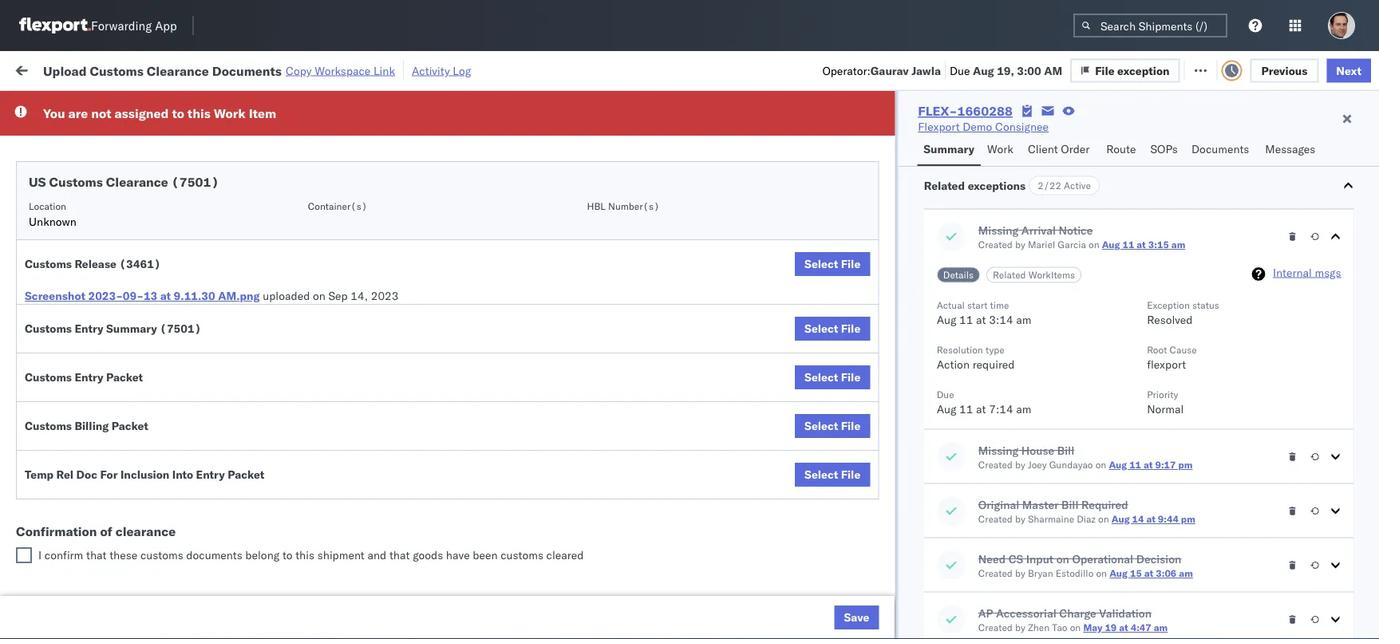 Task type: describe. For each thing, give the bounding box(es) containing it.
2 test123456 from the top
[[1088, 195, 1155, 209]]

at inside actual start time aug 11 at 3:14 am
[[976, 313, 986, 327]]

4 1846748 from the top
[[916, 266, 965, 279]]

jawla up msgs
[[1326, 195, 1354, 209]]

file for customs entry summary (7501)
[[841, 322, 861, 336]]

confirm pickup from los angeles, ca button
[[37, 432, 227, 465]]

aug inside actual start time aug 11 at 3:14 am
[[937, 313, 957, 327]]

3 schedule delivery appointment button from the top
[[37, 404, 196, 422]]

lhuu7894563, for confirm pickup from los angeles, ca
[[984, 441, 1066, 455]]

by inside missing arrival notice created by mariel garcia on aug 11 at 3:15 am
[[1015, 239, 1026, 251]]

schedule for 3rd schedule delivery appointment link from the top
[[37, 405, 84, 419]]

ocean fcl for schedule pickup from rotterdam, netherlands link
[[489, 582, 545, 596]]

us
[[29, 174, 46, 190]]

lhuu7894563, uetu5238478 for schedule pickup from los angeles, ca
[[984, 371, 1147, 385]]

customs left billing at the bottom of the page
[[25, 419, 72, 433]]

client for client order
[[1028, 142, 1059, 156]]

created inside 'ap accessorial charge validation created by zhen tao on may 19 at 4:47 am'
[[978, 622, 1013, 634]]

3 1846748 from the top
[[916, 230, 965, 244]]

2 schedule delivery appointment button from the top
[[37, 264, 196, 281]]

been
[[473, 549, 498, 563]]

ready
[[121, 99, 150, 111]]

1 schedule pickup from los angeles, ca button from the top
[[37, 186, 227, 219]]

resolution type action required
[[937, 344, 1015, 371]]

2 ceau7522281, from the top
[[984, 195, 1066, 209]]

5 schedule pickup from los angeles, ca button from the top
[[37, 502, 227, 535]]

pm inside missing house bill created by joey gundayao on aug 11 at 9:17 pm
[[1179, 459, 1193, 471]]

appointment for 2nd schedule delivery appointment link from the top
[[131, 265, 196, 279]]

cs
[[1009, 552, 1024, 566]]

3 schedule pickup from los angeles, ca link from the top
[[37, 291, 227, 323]]

customs billing packet
[[25, 419, 148, 433]]

actual start time aug 11 at 3:14 am
[[937, 299, 1032, 327]]

resize handle column header for mbl/mawb numbers button
[[1260, 124, 1279, 640]]

dec for 24,
[[332, 476, 353, 490]]

internal msgs button
[[1273, 266, 1342, 281]]

flex-1893174
[[882, 511, 965, 525]]

hlxu8034992 for 4th schedule delivery appointment link from the bottom
[[1153, 160, 1232, 174]]

am inside actual start time aug 11 at 3:14 am
[[1016, 313, 1032, 327]]

pm inside the original master bill required created by sharmaine diaz on aug 14 at 9:44 pm
[[1181, 513, 1196, 525]]

am down 'deadline'
[[284, 160, 303, 174]]

ca for 3rd schedule pickup from los angeles, ca link from the top
[[37, 308, 52, 322]]

operator
[[1287, 131, 1326, 143]]

2 abcdefg78456546 from the top
[[1088, 406, 1195, 420]]

on inside the original master bill required created by sharmaine diaz on aug 14 at 9:44 pm
[[1098, 513, 1109, 525]]

2 fcl from the top
[[524, 230, 545, 244]]

4:47
[[1131, 622, 1152, 634]]

4 schedule delivery appointment link from the top
[[37, 545, 196, 561]]

related exceptions
[[924, 178, 1026, 192]]

progress
[[249, 99, 289, 111]]

gundayao
[[1049, 459, 1093, 471]]

lhuu7894563, for confirm delivery
[[984, 476, 1066, 490]]

schedule for 4th schedule delivery appointment link from the bottom
[[37, 159, 84, 173]]

schedule for third schedule pickup from los angeles, ca link from the bottom
[[37, 362, 84, 376]]

am inside need cs input on operational decision created by bryan estodillo on aug 15 at 3:06 am
[[1179, 568, 1193, 580]]

documents button
[[1186, 135, 1260, 166]]

0 vertical spatial 2023
[[371, 289, 399, 303]]

aug left 19,
[[974, 63, 995, 77]]

select file button for temp rel doc for inclusion into entry packet
[[795, 463, 871, 487]]

documents
[[186, 549, 243, 563]]

est, left and
[[311, 547, 335, 561]]

1 horizontal spatial consignee
[[996, 120, 1049, 134]]

19,
[[997, 63, 1015, 77]]

1 that from the left
[[86, 549, 107, 563]]

select file button for customs entry summary (7501)
[[795, 317, 871, 341]]

1 customs from the left
[[141, 549, 183, 563]]

flex-1889466 for confirm pickup from los angeles, ca
[[882, 441, 965, 455]]

los for 6th schedule pickup from los angeles, ca link
[[151, 608, 168, 622]]

schedule pickup from rotterdam, netherlands button
[[37, 572, 227, 606]]

house
[[1022, 444, 1055, 458]]

am up uploaded
[[284, 230, 303, 244]]

savant for ceau7522281, hlxu6269489, hlxu8034992
[[1324, 230, 1358, 244]]

1889466 for schedule pickup from los angeles, ca
[[916, 371, 965, 385]]

ca for confirm pickup from los angeles, ca link
[[37, 448, 52, 462]]

decision
[[1136, 552, 1182, 566]]

test123456 for 4th schedule delivery appointment link from the bottom
[[1088, 160, 1155, 174]]

related for related exceptions
[[924, 178, 965, 192]]

1 1846748 from the top
[[916, 160, 965, 174]]

ocean fcl for 3rd schedule pickup from los angeles, ca link from the top
[[489, 301, 545, 315]]

2 hlxu6269489, from the top
[[1069, 195, 1150, 209]]

2 2:59 am edt, nov 5, 2022 from the top
[[257, 195, 397, 209]]

entry for packet
[[75, 371, 103, 385]]

11 inside missing house bill created by joey gundayao on aug 11 at 9:17 pm
[[1130, 459, 1142, 471]]

11 resize handle column header from the left
[[1364, 124, 1380, 640]]

1 vertical spatial pm
[[291, 547, 309, 561]]

schedule for first schedule pickup from los angeles, ca link from the top of the page
[[37, 186, 84, 200]]

11 inside missing arrival notice created by mariel garcia on aug 11 at 3:15 am
[[1123, 239, 1135, 251]]

jawla up flex-1660288 link on the top right of page
[[912, 63, 941, 77]]

created inside missing house bill created by joey gundayao on aug 11 at 9:17 pm
[[978, 459, 1013, 471]]

on left sep
[[313, 289, 326, 303]]

2 1889466 from the top
[[916, 406, 965, 420]]

ocean fcl for 4th schedule delivery appointment link from the bottom
[[489, 160, 545, 174]]

schedule pickup from los angeles, ca for 3rd schedule pickup from los angeles, ca link from the top
[[37, 292, 215, 322]]

2 integration from the top
[[696, 582, 751, 596]]

delivery for 9:00 am est, dec 24, 2022
[[80, 476, 121, 490]]

release
[[75, 257, 117, 271]]

upload customs clearance documents link
[[37, 326, 227, 358]]

aug inside need cs input on operational decision created by bryan estodillo on aug 15 at 3:06 am
[[1110, 568, 1128, 580]]

angeles, for confirm pickup from los angeles, ca link
[[165, 432, 209, 446]]

angeles, for fifth schedule pickup from los angeles, ca link
[[171, 503, 215, 517]]

aug 11 at 9:17 pm button
[[1109, 459, 1193, 471]]

doc
[[76, 468, 97, 482]]

2 integration test account - karl lagerfeld from the top
[[696, 582, 904, 596]]

5 1846748 from the top
[[916, 301, 965, 315]]

am inside 'ap accessorial charge validation created by zhen tao on may 19 at 4:47 am'
[[1154, 622, 1168, 634]]

am left container(s)
[[284, 195, 303, 209]]

gaurav jawla for schedule delivery appointment
[[1287, 266, 1354, 279]]

2022 for 3rd schedule pickup from los angeles, ca link from the top
[[370, 301, 397, 315]]

2 account from the top
[[778, 582, 821, 596]]

from for third schedule pickup from los angeles, ca link from the bottom
[[124, 362, 148, 376]]

2 karl from the top
[[833, 582, 854, 596]]

2 flex-1846748 from the top
[[882, 195, 965, 209]]

no
[[374, 99, 387, 111]]

flex-1889466 for confirm delivery
[[882, 476, 965, 490]]

abcdefg78456546 for confirm delivery
[[1088, 476, 1195, 490]]

am inside due aug 11 at 7:14 am
[[1016, 402, 1032, 416]]

9:17
[[1155, 459, 1176, 471]]

for
[[100, 468, 118, 482]]

jaehyung
[[1287, 547, 1334, 561]]

4 hlxu8034992 from the top
[[1153, 265, 1232, 279]]

resolution
[[937, 344, 983, 356]]

customs entry summary (7501)
[[25, 322, 201, 336]]

missing for missing house bill
[[978, 444, 1019, 458]]

11:30 pm est, jan 23, 2023 for schedule delivery appointment
[[257, 547, 406, 561]]

resize handle column header for 'flex id' button
[[957, 124, 976, 640]]

3:15
[[1149, 239, 1169, 251]]

1889466 for confirm pickup from los angeles, ca
[[916, 441, 965, 455]]

6 schedule pickup from los angeles, ca link from the top
[[37, 607, 227, 639]]

2 flex-1889466 from the top
[[882, 406, 965, 420]]

1 schedule delivery appointment button from the top
[[37, 159, 196, 176]]

internal
[[1273, 266, 1312, 279]]

garcia
[[1058, 239, 1086, 251]]

created inside the original master bill required created by sharmaine diaz on aug 14 at 9:44 pm
[[978, 513, 1013, 525]]

187
[[374, 62, 394, 76]]

flexport demo consignee
[[919, 120, 1049, 134]]

may
[[1084, 622, 1103, 634]]

4 schedule pickup from los angeles, ca button from the top
[[37, 361, 227, 395]]

los for first schedule pickup from los angeles, ca link from the top of the page
[[151, 186, 168, 200]]

los for third schedule pickup from los angeles, ca link from the bottom
[[151, 362, 168, 376]]

3 hlxu6269489, from the top
[[1069, 230, 1150, 244]]

Search Work text field
[[843, 57, 1018, 81]]

related for related workitems
[[993, 269, 1026, 281]]

2 lhuu7894563, from the top
[[984, 406, 1066, 420]]

and
[[368, 549, 387, 563]]

flex
[[856, 131, 874, 143]]

2 schedule pickup from los angeles, ca link from the top
[[37, 221, 227, 253]]

pickup inside confirm pickup from los angeles, ca
[[80, 432, 115, 446]]

summary inside button
[[924, 142, 975, 156]]

due for due aug 11 at 7:14 am
[[937, 389, 954, 401]]

sops
[[1151, 142, 1179, 156]]

2:59 for 3rd schedule pickup from los angeles, ca link from the top
[[257, 301, 281, 315]]

confirm delivery
[[37, 476, 121, 490]]

work inside button
[[173, 62, 201, 76]]

screenshot 2023-09-13 at 9.11.30 am.png link
[[25, 288, 260, 304]]

2:59 am edt, nov 5, 2022 for 3rd schedule pickup from los angeles, ca link from the top
[[257, 301, 397, 315]]

at left the risk
[[324, 62, 334, 76]]

los for fifth schedule pickup from los angeles, ca link from the bottom
[[151, 222, 168, 236]]

flexport demo consignee link
[[919, 119, 1049, 135]]

id
[[876, 131, 886, 143]]

on up estodillo
[[1057, 552, 1070, 566]]

type
[[986, 344, 1005, 356]]

container numbers
[[984, 124, 1027, 149]]

fcl for fourth schedule delivery appointment button from the top
[[524, 547, 545, 561]]

2:00
[[257, 336, 281, 350]]

estodillo
[[1056, 568, 1094, 580]]

ceau7522281, hlxu6269489, hlxu8034992 for fifth schedule pickup from los angeles, ca link from the bottom
[[984, 230, 1232, 244]]

10 resize handle column header from the left
[[1351, 124, 1370, 640]]

bill for house
[[1058, 444, 1075, 458]]

you are not assigned to this work item
[[43, 105, 277, 121]]

on inside missing arrival notice created by mariel garcia on aug 11 at 3:15 am
[[1089, 239, 1100, 251]]

select file for temp rel doc for inclusion into entry packet
[[805, 468, 861, 482]]

2022 for upload customs clearance documents link in the bottom left of the page
[[369, 336, 396, 350]]

uetu5238478 for confirm delivery
[[1069, 476, 1147, 490]]

belong
[[245, 549, 280, 563]]

customs up status
[[90, 62, 144, 78]]

from for fifth schedule pickup from los angeles, ca link
[[124, 503, 148, 517]]

4 flex-1846748 from the top
[[882, 266, 965, 279]]

2022 for 4th schedule delivery appointment link from the bottom
[[370, 160, 397, 174]]

am right 9:00
[[284, 476, 303, 490]]

1662119
[[916, 617, 965, 631]]

0 vertical spatial to
[[172, 105, 184, 121]]

us customs clearance (7501)
[[29, 174, 219, 190]]

hlxu8034992 for upload customs clearance documents link in the bottom left of the page
[[1153, 335, 1232, 349]]

client order
[[1028, 142, 1090, 156]]

clearance for upload customs clearance documents copy workspace link
[[147, 62, 209, 78]]

flex-1846748 for fifth schedule pickup from los angeles, ca link from the bottom
[[882, 230, 965, 244]]

4 ceau7522281, from the top
[[984, 265, 1066, 279]]

in
[[238, 99, 247, 111]]

3 fcl from the top
[[524, 301, 545, 315]]

1 hlxu6269489, from the top
[[1069, 160, 1150, 174]]

messages button
[[1260, 135, 1325, 166]]

5 schedule pickup from los angeles, ca link from the top
[[37, 502, 227, 534]]

flexport. image
[[19, 18, 91, 34]]

original master bill required created by sharmaine diaz on aug 14 at 9:44 pm
[[978, 498, 1196, 525]]

4 schedule pickup from los angeles, ca link from the top
[[37, 361, 227, 393]]

not
[[91, 105, 111, 121]]

2 uetu5238478 from the top
[[1069, 406, 1147, 420]]

due aug 19, 3:00 am
[[950, 63, 1063, 77]]

flex-1846748 for 4th schedule delivery appointment link from the bottom
[[882, 160, 965, 174]]

snooze
[[433, 131, 464, 143]]

deadline
[[257, 131, 298, 143]]

2 1846748 from the top
[[916, 195, 965, 209]]

2 lhuu7894563, uetu5238478 from the top
[[984, 406, 1147, 420]]

on right link
[[397, 62, 410, 76]]

ca for fifth schedule pickup from los angeles, ca link from the bottom
[[37, 238, 52, 252]]

select file for customs entry summary (7501)
[[805, 322, 861, 336]]

due for due aug 19, 3:00 am
[[950, 63, 971, 77]]

action inside button
[[1325, 62, 1360, 76]]

by inside 'ap accessorial charge validation created by zhen tao on may 19 at 4:47 am'
[[1015, 622, 1026, 634]]

at inside missing arrival notice created by mariel garcia on aug 11 at 3:15 am
[[1137, 239, 1146, 251]]

file for customs billing packet
[[841, 419, 861, 433]]

input
[[1026, 552, 1054, 566]]

these
[[110, 549, 138, 563]]

pickup inside schedule pickup from rotterdam, netherlands
[[87, 573, 121, 587]]

action inside resolution type action required
[[937, 357, 970, 371]]

est, down 7:00 pm est, dec 23, 2022
[[305, 476, 329, 490]]

mariel
[[1028, 239, 1055, 251]]

cleared
[[547, 549, 584, 563]]

schedule pickup from los angeles, ca for third schedule pickup from los angeles, ca link from the bottom
[[37, 362, 215, 392]]

ap accessorial charge validation created by zhen tao on may 19 at 4:47 am
[[978, 606, 1168, 634]]

7:00 pm est, dec 23, 2022
[[257, 441, 403, 455]]

2 customs from the left
[[501, 549, 544, 563]]

confirm delivery button
[[37, 475, 121, 492]]

work inside button
[[988, 142, 1014, 156]]

confirmation of clearance
[[16, 524, 176, 540]]

resize handle column header for the container numbers button
[[1060, 124, 1080, 640]]

4 ceau7522281, hlxu6269489, hlxu8034992 from the top
[[984, 265, 1232, 279]]

client order button
[[1022, 135, 1101, 166]]

2 schedule delivery appointment link from the top
[[37, 264, 196, 280]]

i
[[38, 549, 42, 563]]

2/22 active
[[1038, 180, 1091, 192]]

edt, for 4th schedule delivery appointment link from the bottom
[[305, 160, 330, 174]]

at inside due aug 11 at 7:14 am
[[976, 402, 986, 416]]

1 karl from the top
[[833, 547, 854, 561]]

activity
[[412, 63, 450, 77]]

select for customs entry packet
[[805, 371, 839, 385]]

confirm delivery link
[[37, 475, 121, 491]]

1 vertical spatial to
[[283, 549, 293, 563]]

packet for customs entry packet
[[106, 371, 143, 385]]

select for customs entry summary (7501)
[[805, 322, 839, 336]]

1 schedule delivery appointment link from the top
[[37, 159, 196, 174]]

2 2:59 from the top
[[257, 195, 281, 209]]

1 lagerfeld from the top
[[857, 547, 904, 561]]

am right 2:00
[[284, 336, 303, 350]]

upload customs clearance documents button
[[37, 326, 227, 360]]

container
[[984, 124, 1027, 136]]

created inside need cs input on operational decision created by bryan estodillo on aug 15 at 3:06 am
[[978, 568, 1013, 580]]

customs up location on the left top
[[49, 174, 103, 190]]

hlxu8034992 for fifth schedule pickup from los angeles, ca link from the bottom
[[1153, 230, 1232, 244]]

flexport
[[919, 120, 960, 134]]

fcl for schedule pickup from rotterdam, netherlands button
[[524, 582, 545, 596]]

2 schedule pickup from los angeles, ca button from the top
[[37, 221, 227, 254]]

1 gaurav jawla from the top
[[1287, 160, 1354, 174]]

activity log button
[[412, 61, 471, 80]]

customs up customs billing packet
[[25, 371, 72, 385]]

5 hlxu6269489, from the top
[[1069, 300, 1150, 314]]

flex-1660288
[[919, 103, 1013, 119]]

jawla right internal
[[1326, 266, 1354, 279]]

2 that from the left
[[390, 549, 410, 563]]

11:30 pm est, jan 23, 2023 for schedule pickup from rotterdam, netherlands
[[257, 582, 406, 596]]

original
[[978, 498, 1020, 512]]

6 schedule pickup from los angeles, ca button from the top
[[37, 607, 227, 640]]

ocean fcl for confirm pickup from los angeles, ca link
[[489, 441, 545, 455]]

resize handle column header for consignee "button"
[[829, 124, 848, 640]]

resolved
[[1147, 313, 1193, 327]]

2 ceau7522281, hlxu6269489, hlxu8034992 from the top
[[984, 195, 1232, 209]]

15
[[1130, 568, 1142, 580]]

2 5, from the top
[[356, 195, 367, 209]]

2 edt, from the top
[[305, 195, 330, 209]]

import work
[[134, 62, 201, 76]]

6 1846748 from the top
[[916, 336, 965, 350]]

customs inside upload customs clearance documents
[[76, 327, 121, 341]]

abcdefg78456546 for schedule pickup from los angeles, ca
[[1088, 371, 1195, 385]]



Task type: vqa. For each thing, say whether or not it's contained in the screenshot.
Trucking inside the Picked-up from V132 Origin Trucking
no



Task type: locate. For each thing, give the bounding box(es) containing it.
created down ap
[[978, 622, 1013, 634]]

2:00 am est, nov 9, 2022
[[257, 336, 396, 350]]

bill inside the original master bill required created by sharmaine diaz on aug 14 at 9:44 pm
[[1062, 498, 1079, 512]]

edt,
[[305, 160, 330, 174], [305, 195, 330, 209], [305, 230, 330, 244], [305, 301, 330, 315]]

this right for
[[188, 105, 211, 121]]

select for customs billing packet
[[805, 419, 839, 433]]

am left sep
[[284, 301, 303, 315]]

joey
[[1028, 459, 1047, 471]]

jawla right "messages" button
[[1326, 160, 1354, 174]]

2 lagerfeld from the top
[[857, 582, 904, 596]]

2023 left goods
[[379, 547, 406, 561]]

11 inside due aug 11 at 7:14 am
[[960, 402, 973, 416]]

1 vertical spatial this
[[296, 549, 315, 563]]

select for customs release (3461)
[[805, 257, 839, 271]]

1 account from the top
[[778, 547, 821, 561]]

schedule pickup from los angeles, ca for fifth schedule pickup from los angeles, ca link from the bottom
[[37, 222, 215, 252]]

pm for los
[[284, 441, 302, 455]]

clearance inside upload customs clearance documents
[[124, 327, 175, 341]]

0 vertical spatial savant
[[1324, 230, 1358, 244]]

2 omkar savant from the top
[[1287, 441, 1358, 455]]

0 vertical spatial due
[[950, 63, 971, 77]]

0 vertical spatial integration test account - karl lagerfeld
[[696, 547, 904, 561]]

upload for upload customs clearance documents copy workspace link
[[43, 62, 87, 78]]

pm down i confirm that these customs documents belong to this shipment and that goods have been customs cleared
[[291, 582, 309, 596]]

delivery for 2:59 am edt, nov 5, 2022
[[87, 159, 128, 173]]

0 vertical spatial 23,
[[355, 441, 372, 455]]

shipment
[[318, 549, 365, 563]]

2 resize handle column header from the left
[[406, 124, 425, 640]]

client left name
[[593, 131, 618, 143]]

3 resize handle column header from the left
[[462, 124, 481, 640]]

uetu5238478 up missing house bill created by joey gundayao on aug 11 at 9:17 pm
[[1069, 406, 1147, 420]]

hbl
[[587, 200, 606, 212]]

aug inside missing arrival notice created by mariel garcia on aug 11 at 3:15 am
[[1102, 239, 1120, 251]]

numbers down 'container'
[[984, 137, 1023, 149]]

11 inside actual start time aug 11 at 3:14 am
[[960, 313, 973, 327]]

1 integration test account - karl lagerfeld from the top
[[696, 547, 904, 561]]

1 vertical spatial pm
[[1181, 513, 1196, 525]]

1 vertical spatial (7501)
[[160, 322, 201, 336]]

select file for customs billing packet
[[805, 419, 861, 433]]

by down accessorial
[[1015, 622, 1026, 634]]

ceau7522281, for 4th schedule delivery appointment link from the bottom
[[984, 160, 1066, 174]]

0 vertical spatial maeu9408431
[[1088, 547, 1168, 561]]

0 vertical spatial lagerfeld
[[857, 547, 904, 561]]

bill inside missing house bill created by joey gundayao on aug 11 at 9:17 pm
[[1058, 444, 1075, 458]]

customs entry packet
[[25, 371, 143, 385]]

1 edt, from the top
[[305, 160, 330, 174]]

0 vertical spatial pm
[[1179, 459, 1193, 471]]

1 vertical spatial lagerfeld
[[857, 582, 904, 596]]

4 created from the top
[[978, 568, 1013, 580]]

work button
[[981, 135, 1022, 166]]

resize handle column header for client name button
[[669, 124, 688, 640]]

4 ca from the top
[[37, 378, 52, 392]]

None checkbox
[[16, 548, 32, 564]]

ca down screenshot
[[37, 308, 52, 322]]

bosch ocean test
[[593, 160, 684, 174], [696, 160, 788, 174], [593, 195, 684, 209], [593, 230, 684, 244], [696, 230, 788, 244], [593, 301, 684, 315], [696, 301, 788, 315], [593, 336, 684, 350], [696, 336, 788, 350], [593, 441, 684, 455], [696, 441, 788, 455]]

aug left "15"
[[1110, 568, 1128, 580]]

gvcu5265864
[[984, 546, 1062, 560], [984, 581, 1062, 595]]

0 vertical spatial pm
[[284, 441, 302, 455]]

6 hlxu6269489, from the top
[[1069, 335, 1150, 349]]

0 horizontal spatial consignee
[[696, 131, 742, 143]]

2 gaurav jawla from the top
[[1287, 195, 1354, 209]]

on down the operational on the right of the page
[[1096, 568, 1107, 580]]

angeles, for first schedule pickup from los angeles, ca link from the top of the page
[[171, 186, 215, 200]]

1 horizontal spatial this
[[296, 549, 315, 563]]

est, for los
[[304, 441, 328, 455]]

11:30 right documents
[[257, 547, 288, 561]]

forwarding app link
[[19, 18, 177, 34]]

at inside the original master bill required created by sharmaine diaz on aug 14 at 9:44 pm
[[1147, 513, 1156, 525]]

required
[[1082, 498, 1129, 512]]

1889466 left 7:14
[[916, 406, 965, 420]]

2 schedule delivery appointment from the top
[[37, 265, 196, 279]]

missing inside missing house bill created by joey gundayao on aug 11 at 9:17 pm
[[978, 444, 1019, 458]]

entry
[[75, 322, 103, 336], [75, 371, 103, 385], [196, 468, 225, 482]]

: for status
[[114, 99, 117, 111]]

1 schedule pickup from los angeles, ca link from the top
[[37, 186, 227, 218]]

at
[[324, 62, 334, 76], [1137, 239, 1146, 251], [160, 289, 171, 303], [976, 313, 986, 327], [976, 402, 986, 416], [1144, 459, 1153, 471], [1147, 513, 1156, 525], [1145, 568, 1154, 580], [1119, 622, 1129, 634]]

am.png
[[218, 289, 260, 303]]

1 flex-2130387 from the top
[[882, 547, 965, 561]]

11
[[1123, 239, 1135, 251], [960, 313, 973, 327], [960, 402, 973, 416], [1130, 459, 1142, 471]]

packet down upload customs clearance documents button
[[106, 371, 143, 385]]

appointment up 13 at top
[[131, 265, 196, 279]]

flex-1846748 up details button
[[882, 230, 965, 244]]

flex-1846748 down details
[[882, 301, 965, 315]]

: left no
[[367, 99, 370, 111]]

6 fcl from the top
[[524, 547, 545, 561]]

summary down flexport
[[924, 142, 975, 156]]

consignee button
[[688, 127, 832, 143]]

5 fcl from the top
[[524, 441, 545, 455]]

schedule pickup from rotterdam, netherlands link
[[37, 572, 227, 604]]

0 vertical spatial karl
[[833, 547, 854, 561]]

zhen
[[1028, 622, 1050, 634]]

187 on track
[[374, 62, 439, 76]]

5 hlxu8034992 from the top
[[1153, 300, 1232, 314]]

test123456 for 3rd schedule pickup from los angeles, ca link from the top
[[1088, 301, 1155, 315]]

file exception
[[1108, 62, 1182, 76], [1096, 63, 1170, 77]]

(7501) down "you are not assigned to this work item"
[[172, 174, 219, 190]]

4 5, from the top
[[356, 301, 367, 315]]

from down these
[[124, 573, 148, 587]]

2 vertical spatial 2023
[[379, 582, 406, 596]]

schedule down 'confirmation'
[[37, 546, 84, 560]]

(7501) for customs entry summary (7501)
[[160, 322, 201, 336]]

gaurav jawla for schedule pickup from los angeles, ca
[[1287, 195, 1354, 209]]

1 vertical spatial 11:30
[[257, 582, 288, 596]]

1 flex-1889466 from the top
[[882, 371, 965, 385]]

1 vertical spatial packet
[[112, 419, 148, 433]]

1 vertical spatial 11:30 pm est, jan 23, 2023
[[257, 582, 406, 596]]

1 horizontal spatial work
[[214, 105, 246, 121]]

app
[[155, 18, 177, 33]]

ca for first schedule pickup from los angeles, ca link from the top of the page
[[37, 202, 52, 216]]

5 ca from the top
[[37, 448, 52, 462]]

may 19 at 4:47 am button
[[1084, 622, 1168, 634]]

3 created from the top
[[978, 513, 1013, 525]]

ceau7522281, down mariel
[[984, 265, 1066, 279]]

by inside need cs input on operational decision created by bryan estodillo on aug 15 at 3:06 am
[[1015, 568, 1026, 580]]

am right 7:14
[[1016, 402, 1032, 416]]

by inside missing house bill created by joey gundayao on aug 11 at 9:17 pm
[[1015, 459, 1026, 471]]

confirm inside confirm pickup from los angeles, ca
[[37, 432, 78, 446]]

los down schedule pickup from rotterdam, netherlands button
[[151, 608, 168, 622]]

name
[[621, 131, 646, 143]]

schedule delivery appointment button down workitem button
[[37, 159, 196, 176]]

at right "19"
[[1119, 622, 1129, 634]]

am right the 3:00
[[1045, 63, 1063, 77]]

4 select file from the top
[[805, 419, 861, 433]]

6 hlxu8034992 from the top
[[1153, 335, 1232, 349]]

start
[[967, 299, 988, 311]]

1 horizontal spatial action
[[1325, 62, 1360, 76]]

1 abcdefg78456546 from the top
[[1088, 371, 1195, 385]]

2 vertical spatial 23,
[[359, 582, 376, 596]]

workitem button
[[10, 127, 232, 143]]

flex-1846748 for upload customs clearance documents link in the bottom left of the page
[[882, 336, 965, 350]]

1 gvcu5265864 from the top
[[984, 546, 1062, 560]]

0 vertical spatial flex-2130387
[[882, 547, 965, 561]]

upload inside upload customs clearance documents
[[37, 327, 73, 341]]

1 integration from the top
[[696, 547, 751, 561]]

3 schedule delivery appointment link from the top
[[37, 404, 196, 420]]

te
[[1373, 547, 1380, 561]]

2 hlxu8034992 from the top
[[1153, 195, 1232, 209]]

schedule delivery appointment link down of
[[37, 545, 196, 561]]

0 vertical spatial account
[[778, 547, 821, 561]]

2 horizontal spatial work
[[988, 142, 1014, 156]]

on inside 'ap accessorial charge validation created by zhen tao on may 19 at 4:47 am'
[[1070, 622, 1081, 634]]

1 vertical spatial gaurav jawla
[[1287, 195, 1354, 209]]

appointment up us customs clearance (7501)
[[131, 159, 196, 173]]

priority
[[1147, 389, 1179, 401]]

1 vertical spatial dec
[[332, 476, 353, 490]]

unknown
[[29, 215, 77, 229]]

8 schedule from the top
[[37, 503, 84, 517]]

2 vertical spatial entry
[[196, 468, 225, 482]]

3 schedule pickup from los angeles, ca button from the top
[[37, 291, 227, 325]]

1 vertical spatial omkar
[[1287, 441, 1321, 455]]

1846748 up related exceptions
[[916, 160, 965, 174]]

6 flex-1846748 from the top
[[882, 336, 965, 350]]

2 vertical spatial clearance
[[124, 327, 175, 341]]

0 vertical spatial omkar
[[1287, 230, 1321, 244]]

ocean fcl for fourth schedule delivery appointment link from the top of the page
[[489, 547, 545, 561]]

from up clearance
[[124, 503, 148, 517]]

ceau7522281, down related workitems button
[[984, 300, 1066, 314]]

0 vertical spatial 11:30 pm est, jan 23, 2023
[[257, 547, 406, 561]]

1 missing from the top
[[978, 223, 1019, 237]]

client left order
[[1028, 142, 1059, 156]]

1 horizontal spatial numbers
[[1146, 131, 1185, 143]]

schedule up netherlands
[[37, 573, 84, 587]]

blocked,
[[195, 99, 235, 111]]

0 horizontal spatial action
[[937, 357, 970, 371]]

numbers inside container numbers
[[984, 137, 1023, 149]]

schedule delivery appointment link down workitem button
[[37, 159, 196, 174]]

2:59 for 4th schedule delivery appointment link from the bottom
[[257, 160, 281, 174]]

1 flex-1846748 from the top
[[882, 160, 965, 174]]

operational
[[1072, 552, 1134, 566]]

los
[[151, 186, 168, 200], [151, 222, 168, 236], [151, 292, 168, 306], [151, 362, 168, 376], [144, 432, 162, 446], [151, 503, 168, 517], [151, 608, 168, 622]]

schedule for fifth schedule pickup from los angeles, ca link from the bottom
[[37, 222, 84, 236]]

schedule inside schedule pickup from rotterdam, netherlands
[[37, 573, 84, 587]]

due aug 11 at 7:14 am
[[937, 389, 1032, 416]]

related up time
[[993, 269, 1026, 281]]

from inside confirm pickup from los angeles, ca
[[118, 432, 141, 446]]

action down 'resolution'
[[937, 357, 970, 371]]

schedule for 2nd schedule delivery appointment link from the top
[[37, 265, 84, 279]]

3 schedule pickup from los angeles, ca from the top
[[37, 292, 215, 322]]

summary button
[[918, 135, 981, 166]]

delivery inside button
[[80, 476, 121, 490]]

schedule pickup from los angeles, ca for first schedule pickup from los angeles, ca link from the top of the page
[[37, 186, 215, 216]]

angeles,
[[171, 186, 215, 200], [171, 222, 215, 236], [171, 292, 215, 306], [171, 362, 215, 376], [165, 432, 209, 446], [171, 503, 215, 517], [171, 608, 215, 622]]

est, for rotterdam,
[[311, 582, 335, 596]]

1 vertical spatial gvcu5265864
[[984, 581, 1062, 595]]

2 gvcu5265864 from the top
[[984, 581, 1062, 595]]

gvcu5265864 for schedule pickup from rotterdam, netherlands
[[984, 581, 1062, 595]]

operator:
[[823, 63, 871, 77]]

1 schedule delivery appointment from the top
[[37, 159, 196, 173]]

entry down upload customs clearance documents
[[75, 371, 103, 385]]

1 ceau7522281, from the top
[[984, 160, 1066, 174]]

confirmation
[[16, 524, 97, 540]]

select file for customs entry packet
[[805, 371, 861, 385]]

0 vertical spatial dec
[[331, 441, 352, 455]]

schedule delivery appointment up the 2023-
[[37, 265, 196, 279]]

missing house bill created by joey gundayao on aug 11 at 9:17 pm
[[978, 444, 1193, 471]]

1 vertical spatial karl
[[833, 582, 854, 596]]

2 appointment from the top
[[131, 265, 196, 279]]

test123456 right garcia
[[1088, 230, 1155, 244]]

customs right been
[[501, 549, 544, 563]]

documents for upload customs clearance documents copy workspace link
[[212, 62, 282, 78]]

by
[[1015, 239, 1026, 251], [1015, 459, 1026, 471], [1015, 513, 1026, 525], [1015, 568, 1026, 580], [1015, 622, 1026, 634]]

edt, for fifth schedule pickup from los angeles, ca link from the bottom
[[305, 230, 330, 244]]

angeles, inside confirm pickup from los angeles, ca
[[165, 432, 209, 446]]

clearance
[[147, 62, 209, 78], [106, 174, 168, 190], [124, 327, 175, 341]]

0 horizontal spatial summary
[[106, 322, 157, 336]]

aug left 7:14
[[937, 402, 957, 416]]

1 vertical spatial summary
[[106, 322, 157, 336]]

container(s)
[[308, 200, 367, 212]]

abcdefg78456546 down aug 11 at 9:17 pm button
[[1088, 476, 1195, 490]]

2130387 up 1662119
[[916, 582, 965, 596]]

4 test123456 from the top
[[1088, 301, 1155, 315]]

5, down the deadline button at the top of page
[[356, 195, 367, 209]]

uetu5238478 for schedule pickup from los angeles, ca
[[1069, 371, 1147, 385]]

los inside confirm pickup from los angeles, ca
[[144, 432, 162, 446]]

1 2130387 from the top
[[916, 547, 965, 561]]

778 at risk
[[300, 62, 355, 76]]

missing for missing arrival notice
[[978, 223, 1019, 237]]

2 flex-2130387 from the top
[[882, 582, 965, 596]]

fcl for confirm pickup from los angeles, ca button
[[524, 441, 545, 455]]

1 jan from the top
[[338, 547, 356, 561]]

need cs input on operational decision created by bryan estodillo on aug 15 at 3:06 am
[[978, 552, 1193, 580]]

confirm pickup from los angeles, ca
[[37, 432, 209, 462]]

schedule delivery appointment link
[[37, 159, 196, 174], [37, 264, 196, 280], [37, 404, 196, 420], [37, 545, 196, 561]]

am right 3:06
[[1179, 568, 1193, 580]]

rel
[[56, 468, 74, 482]]

am inside missing arrival notice created by mariel garcia on aug 11 at 3:15 am
[[1172, 239, 1186, 251]]

1 horizontal spatial to
[[283, 549, 293, 563]]

upload for upload customs clearance documents
[[37, 327, 73, 341]]

test123456
[[1088, 160, 1155, 174], [1088, 195, 1155, 209], [1088, 230, 1155, 244], [1088, 301, 1155, 315], [1088, 336, 1155, 350]]

0 vertical spatial documents
[[212, 62, 282, 78]]

lhuu7894563, uetu5238478 up gundayao
[[984, 441, 1147, 455]]

at left 9:17
[[1144, 459, 1153, 471]]

3 abcdefg78456546 from the top
[[1088, 441, 1195, 455]]

1 created from the top
[[978, 239, 1013, 251]]

1 vertical spatial maeu9408431
[[1088, 582, 1168, 596]]

1 vertical spatial upload
[[37, 327, 73, 341]]

1 select file from the top
[[805, 257, 861, 271]]

at inside 'ap accessorial charge validation created by zhen tao on may 19 at 4:47 am'
[[1119, 622, 1129, 634]]

los up inclusion
[[144, 432, 162, 446]]

3 schedule from the top
[[37, 222, 84, 236]]

3 ocean fcl from the top
[[489, 301, 545, 315]]

test123456 for fifth schedule pickup from los angeles, ca link from the bottom
[[1088, 230, 1155, 244]]

4 schedule delivery appointment from the top
[[37, 546, 196, 560]]

upload up by:
[[43, 62, 87, 78]]

2 vertical spatial work
[[988, 142, 1014, 156]]

1 vertical spatial due
[[937, 389, 954, 401]]

1 vertical spatial jan
[[338, 582, 356, 596]]

2 vertical spatial pm
[[291, 582, 309, 596]]

3 gaurav jawla from the top
[[1287, 266, 1354, 279]]

2 2130387 from the top
[[916, 582, 965, 596]]

clearance down workitem button
[[106, 174, 168, 190]]

1 vertical spatial action
[[937, 357, 970, 371]]

ceau7522281,
[[984, 160, 1066, 174], [984, 195, 1066, 209], [984, 230, 1066, 244], [984, 265, 1066, 279], [984, 300, 1066, 314], [984, 335, 1066, 349]]

consignee inside "button"
[[696, 131, 742, 143]]

next button
[[1327, 58, 1372, 82]]

3 schedule delivery appointment from the top
[[37, 405, 196, 419]]

documents for upload customs clearance documents
[[37, 343, 94, 357]]

5 ceau7522281, hlxu6269489, hlxu8034992 from the top
[[984, 300, 1232, 314]]

ceau7522281, hlxu6269489, hlxu8034992 for 3rd schedule pickup from los angeles, ca link from the top
[[984, 300, 1232, 314]]

lhuu7894563, for schedule pickup from los angeles, ca
[[984, 371, 1066, 385]]

4 select file button from the top
[[795, 414, 871, 438]]

flex-
[[919, 103, 958, 119], [882, 160, 916, 174], [882, 195, 916, 209], [882, 230, 916, 244], [882, 266, 916, 279], [882, 301, 916, 315], [882, 336, 916, 350], [882, 371, 916, 385], [882, 406, 916, 420], [882, 441, 916, 455], [882, 476, 916, 490], [882, 511, 916, 525], [882, 547, 916, 561], [882, 582, 916, 596], [882, 617, 916, 631]]

1889466 for confirm delivery
[[916, 476, 965, 490]]

screenshot
[[25, 289, 85, 303]]

jan down shipment
[[338, 582, 356, 596]]

3 edt, from the top
[[305, 230, 330, 244]]

1 vertical spatial flex-2130387
[[882, 582, 965, 596]]

3 ceau7522281, hlxu6269489, hlxu8034992 from the top
[[984, 230, 1232, 244]]

4 schedule from the top
[[37, 265, 84, 279]]

abcdefg78456546 down priority
[[1088, 406, 1195, 420]]

0 vertical spatial entry
[[75, 322, 103, 336]]

schedule down location on the left top
[[37, 222, 84, 236]]

1 horizontal spatial :
[[367, 99, 370, 111]]

flex-1846748 up actual
[[882, 266, 965, 279]]

1 vertical spatial account
[[778, 582, 821, 596]]

7 resize handle column header from the left
[[957, 124, 976, 640]]

2 horizontal spatial documents
[[1192, 142, 1250, 156]]

2 ocean fcl from the top
[[489, 230, 545, 244]]

0 vertical spatial integration
[[696, 547, 751, 561]]

5 select from the top
[[805, 468, 839, 482]]

1 1889466 from the top
[[916, 371, 965, 385]]

0 horizontal spatial to
[[172, 105, 184, 121]]

abcdefg78456546 up aug 11 at 9:17 pm button
[[1088, 441, 1195, 455]]

dec left 24,
[[332, 476, 353, 490]]

2 select file button from the top
[[795, 317, 871, 341]]

0 vertical spatial gvcu5265864
[[984, 546, 1062, 560]]

4 flex-1889466 from the top
[[882, 476, 965, 490]]

0 horizontal spatial numbers
[[984, 137, 1023, 149]]

los for fifth schedule pickup from los angeles, ca link
[[151, 503, 168, 517]]

1 vertical spatial 2130387
[[916, 582, 965, 596]]

11 down start
[[960, 313, 973, 327]]

schedule pickup from los angeles, ca button
[[37, 186, 227, 219], [37, 221, 227, 254], [37, 291, 227, 325], [37, 361, 227, 395], [37, 502, 227, 535], [37, 607, 227, 640]]

missing inside missing arrival notice created by mariel garcia on aug 11 at 3:15 am
[[978, 223, 1019, 237]]

missing
[[978, 223, 1019, 237], [978, 444, 1019, 458]]

1 vertical spatial integration
[[696, 582, 751, 596]]

ceau7522281, up related workitems button
[[984, 230, 1066, 244]]

test123456 for upload customs clearance documents link in the bottom left of the page
[[1088, 336, 1155, 350]]

tao
[[1052, 622, 1068, 634]]

0 vertical spatial summary
[[924, 142, 975, 156]]

schedule delivery appointment up confirm pickup from los angeles, ca
[[37, 405, 196, 419]]

0 vertical spatial bill
[[1058, 444, 1075, 458]]

1 vertical spatial bill
[[1062, 498, 1079, 512]]

flex-1889466 for schedule pickup from los angeles, ca
[[882, 371, 965, 385]]

1 vertical spatial 23,
[[359, 547, 376, 561]]

aug inside the original master bill required created by sharmaine diaz on aug 14 at 9:44 pm
[[1112, 513, 1130, 525]]

5, for 3rd schedule pickup from los angeles, ca link from the top
[[356, 301, 367, 315]]

from
[[124, 186, 148, 200], [124, 222, 148, 236], [124, 292, 148, 306], [124, 362, 148, 376], [118, 432, 141, 446], [124, 503, 148, 517], [124, 573, 148, 587], [124, 608, 148, 622]]

delivery for 11:30 pm est, jan 23, 2023
[[87, 546, 128, 560]]

1 vertical spatial confirm
[[37, 476, 78, 490]]

2 maeu9408431 from the top
[[1088, 582, 1168, 596]]

5 select file button from the top
[[795, 463, 871, 487]]

resize handle column header
[[228, 124, 248, 640], [406, 124, 425, 640], [462, 124, 481, 640], [565, 124, 585, 640], [669, 124, 688, 640], [829, 124, 848, 640], [957, 124, 976, 640], [1060, 124, 1080, 640], [1260, 124, 1279, 640], [1351, 124, 1370, 640], [1364, 124, 1380, 640]]

am right 3:14
[[1016, 313, 1032, 327]]

select file button for customs entry packet
[[795, 366, 871, 390]]

0 horizontal spatial documents
[[37, 343, 94, 357]]

schedule delivery appointment link up the 2023-
[[37, 264, 196, 280]]

1 vertical spatial related
[[993, 269, 1026, 281]]

6 schedule from the top
[[37, 362, 84, 376]]

2023 down and
[[379, 582, 406, 596]]

los up clearance
[[151, 503, 168, 517]]

sep
[[329, 289, 348, 303]]

goods
[[413, 549, 443, 563]]

0 vertical spatial work
[[173, 62, 201, 76]]

test123456 up root
[[1088, 301, 1155, 315]]

1 vertical spatial integration test account - karl lagerfeld
[[696, 582, 904, 596]]

billing
[[75, 419, 109, 433]]

ceau7522281, hlxu6269489, hlxu8034992 for upload customs clearance documents link in the bottom left of the page
[[984, 335, 1232, 349]]

est, down i confirm that these customs documents belong to this shipment and that goods have been customs cleared
[[311, 582, 335, 596]]

8 resize handle column header from the left
[[1060, 124, 1080, 640]]

entry for summary
[[75, 322, 103, 336]]

1 schedule from the top
[[37, 159, 84, 173]]

1 test123456 from the top
[[1088, 160, 1155, 174]]

ca inside confirm pickup from los angeles, ca
[[37, 448, 52, 462]]

1 hlxu8034992 from the top
[[1153, 160, 1232, 174]]

schedule for schedule pickup from rotterdam, netherlands link
[[37, 573, 84, 587]]

0 vertical spatial related
[[924, 178, 965, 192]]

aug inside due aug 11 at 7:14 am
[[937, 402, 957, 416]]

created left mariel
[[978, 239, 1013, 251]]

jan left and
[[338, 547, 356, 561]]

1 horizontal spatial documents
[[212, 62, 282, 78]]

3 test123456 from the top
[[1088, 230, 1155, 244]]

schedule
[[37, 159, 84, 173], [37, 186, 84, 200], [37, 222, 84, 236], [37, 265, 84, 279], [37, 292, 84, 306], [37, 362, 84, 376], [37, 405, 84, 419], [37, 503, 84, 517], [37, 546, 84, 560], [37, 573, 84, 587], [37, 608, 84, 622]]

work right import
[[173, 62, 201, 76]]

4 schedule delivery appointment button from the top
[[37, 545, 196, 563]]

schedule for 6th schedule pickup from los angeles, ca link
[[37, 608, 84, 622]]

1 horizontal spatial summary
[[924, 142, 975, 156]]

7:14
[[989, 402, 1013, 416]]

action right "batch"
[[1325, 62, 1360, 76]]

1893174
[[916, 511, 965, 525]]

this left shipment
[[296, 549, 315, 563]]

14
[[1132, 513, 1144, 525]]

from for schedule pickup from rotterdam, netherlands link
[[124, 573, 148, 587]]

appointment for fourth schedule delivery appointment link from the top of the page
[[131, 546, 196, 560]]

1 vertical spatial omkar savant
[[1287, 441, 1358, 455]]

los for confirm pickup from los angeles, ca link
[[144, 432, 162, 446]]

due up flex-1660288 link on the top right of page
[[950, 63, 971, 77]]

23, for los
[[355, 441, 372, 455]]

on right gundayao
[[1096, 459, 1107, 471]]

maeu9408431 for schedule pickup from rotterdam, netherlands
[[1088, 582, 1168, 596]]

1 vertical spatial work
[[214, 105, 246, 121]]

choi
[[1337, 547, 1361, 561]]

0 vertical spatial missing
[[978, 223, 1019, 237]]

status
[[86, 99, 114, 111]]

messages
[[1266, 142, 1316, 156]]

3 hlxu8034992 from the top
[[1153, 230, 1232, 244]]

7:00
[[257, 441, 281, 455]]

customs up screenshot
[[25, 257, 72, 271]]

1 vertical spatial documents
[[1192, 142, 1250, 156]]

from for 3rd schedule pickup from los angeles, ca link from the top
[[124, 292, 148, 306]]

4 fcl from the top
[[524, 336, 545, 350]]

confirm for confirm pickup from los angeles, ca
[[37, 432, 78, 446]]

4 hlxu6269489, from the top
[[1069, 265, 1150, 279]]

lhuu7894563, uetu5238478 up house
[[984, 406, 1147, 420]]

documents up customs entry packet
[[37, 343, 94, 357]]

3 lhuu7894563, from the top
[[984, 441, 1066, 455]]

0 vertical spatial omkar savant
[[1287, 230, 1358, 244]]

0 vertical spatial 11:30
[[257, 547, 288, 561]]

ca for third schedule pickup from los angeles, ca link from the bottom
[[37, 378, 52, 392]]

0 vertical spatial gaurav jawla
[[1287, 160, 1354, 174]]

batch action button
[[1266, 57, 1371, 81]]

ap
[[978, 606, 993, 620]]

flex-1889466 button
[[856, 367, 968, 389], [856, 367, 968, 389], [856, 402, 968, 424], [856, 402, 968, 424], [856, 437, 968, 460], [856, 437, 968, 460], [856, 472, 968, 495], [856, 472, 968, 495]]

2 created from the top
[[978, 459, 1013, 471]]

0 horizontal spatial client
[[593, 131, 618, 143]]

schedule pickup from los angeles, ca for fifth schedule pickup from los angeles, ca link
[[37, 503, 215, 533]]

2 vertical spatial gaurav jawla
[[1287, 266, 1354, 279]]

Search Shipments (/) text field
[[1074, 14, 1228, 38]]

work
[[46, 58, 87, 80]]

2 missing from the top
[[978, 444, 1019, 458]]

4 appointment from the top
[[131, 546, 196, 560]]

0 vertical spatial (7501)
[[172, 174, 219, 190]]

at inside missing house bill created by joey gundayao on aug 11 at 9:17 pm
[[1144, 459, 1153, 471]]

have
[[446, 549, 470, 563]]

schedule delivery appointment for 4th schedule delivery appointment link from the bottom
[[37, 159, 196, 173]]

3:06
[[1156, 568, 1177, 580]]

resize handle column header for mode button
[[565, 124, 585, 640]]

5 created from the top
[[978, 622, 1013, 634]]

2022 for confirm pickup from los angeles, ca link
[[375, 441, 403, 455]]

schedule delivery appointment for 3rd schedule delivery appointment link from the top
[[37, 405, 196, 419]]

flex-1662119
[[882, 617, 965, 631]]

documents inside documents "button"
[[1192, 142, 1250, 156]]

0 horizontal spatial work
[[173, 62, 201, 76]]

file for customs release (3461)
[[841, 257, 861, 271]]

workitem
[[18, 131, 59, 143]]

my work
[[16, 58, 87, 80]]

5, for 4th schedule delivery appointment link from the bottom
[[356, 160, 367, 174]]

omkar savant
[[1287, 230, 1358, 244], [1287, 441, 1358, 455]]

1 appointment from the top
[[131, 159, 196, 173]]

at right 14
[[1147, 513, 1156, 525]]

maeu9408431 for schedule delivery appointment
[[1088, 547, 1168, 561]]

customs down screenshot
[[25, 322, 72, 336]]

container numbers button
[[976, 121, 1064, 149]]

2 vertical spatial documents
[[37, 343, 94, 357]]

23, for rotterdam,
[[359, 582, 376, 596]]

operator: gaurav jawla
[[823, 63, 941, 77]]

9.11.30
[[174, 289, 215, 303]]

related inside button
[[993, 269, 1026, 281]]

documents inside upload customs clearance documents
[[37, 343, 94, 357]]

delivery
[[87, 159, 128, 173], [87, 265, 128, 279], [87, 405, 128, 419], [80, 476, 121, 490], [87, 546, 128, 560]]

aug inside missing house bill created by joey gundayao on aug 11 at 9:17 pm
[[1109, 459, 1127, 471]]

1 vertical spatial missing
[[978, 444, 1019, 458]]

aug 15 at 3:06 am button
[[1110, 568, 1193, 580]]

by inside the original master bill required created by sharmaine diaz on aug 14 at 9:44 pm
[[1015, 513, 1026, 525]]

1 horizontal spatial customs
[[501, 549, 544, 563]]

select for temp rel doc for inclusion into entry packet
[[805, 468, 839, 482]]

due inside due aug 11 at 7:14 am
[[937, 389, 954, 401]]

savant for lhuu7894563, uetu5238478
[[1324, 441, 1358, 455]]

by down master
[[1015, 513, 1026, 525]]

0 vertical spatial this
[[188, 105, 211, 121]]

ceau7522281, hlxu6269489, hlxu8034992 for 4th schedule delivery appointment link from the bottom
[[984, 160, 1232, 174]]

upload customs clearance documents copy workspace link
[[43, 62, 395, 78]]

numbers for mbl/mawb numbers
[[1146, 131, 1185, 143]]

0 vertical spatial confirm
[[37, 432, 78, 446]]

3 appointment from the top
[[131, 405, 196, 419]]

to right belong
[[283, 549, 293, 563]]

at right 13 at top
[[160, 289, 171, 303]]

19
[[1105, 622, 1117, 634]]

11:30 for schedule pickup from rotterdam, netherlands
[[257, 582, 288, 596]]

at inside need cs input on operational decision created by bryan estodillo on aug 15 at 3:06 am
[[1145, 568, 1154, 580]]

0 horizontal spatial related
[[924, 178, 965, 192]]

hbl number(s)
[[587, 200, 660, 212]]

0 horizontal spatial :
[[114, 99, 117, 111]]

0 vertical spatial jan
[[338, 547, 356, 561]]

1 omkar savant from the top
[[1287, 230, 1358, 244]]

1 horizontal spatial related
[[993, 269, 1026, 281]]

1 savant from the top
[[1324, 230, 1358, 244]]

5 select file from the top
[[805, 468, 861, 482]]

lhuu7894563, uetu5238478
[[984, 371, 1147, 385], [984, 406, 1147, 420], [984, 441, 1147, 455], [984, 476, 1147, 490]]

1 vertical spatial entry
[[75, 371, 103, 385]]

for
[[152, 99, 165, 111]]

from for fifth schedule pickup from los angeles, ca link from the bottom
[[124, 222, 148, 236]]

1 vertical spatial 2023
[[379, 547, 406, 561]]

1 2:59 am edt, nov 5, 2022 from the top
[[257, 160, 397, 174]]

numbers inside button
[[1146, 131, 1185, 143]]

1 select from the top
[[805, 257, 839, 271]]

mbl/mawb
[[1088, 131, 1143, 143]]

created inside missing arrival notice created by mariel garcia on aug 11 at 3:15 am
[[978, 239, 1013, 251]]

from down workitem button
[[124, 186, 148, 200]]

(7501) down 9.11.30
[[160, 322, 201, 336]]

client for client name
[[593, 131, 618, 143]]

schedule delivery appointment up us customs clearance (7501)
[[37, 159, 196, 173]]

client inside client name button
[[593, 131, 618, 143]]

3 flex-1846748 from the top
[[882, 230, 965, 244]]

uetu5238478 for confirm pickup from los angeles, ca
[[1069, 441, 1147, 455]]

2 vertical spatial packet
[[228, 468, 265, 482]]

23, down and
[[359, 582, 376, 596]]

3 select file from the top
[[805, 371, 861, 385]]

gvcu5265864 up bryan
[[984, 546, 1062, 560]]

flex-1846748 down 'flex id' button
[[882, 160, 965, 174]]

pm right 9:44
[[1181, 513, 1196, 525]]

omkar
[[1287, 230, 1321, 244], [1287, 441, 1321, 455]]

1 horizontal spatial client
[[1028, 142, 1059, 156]]

workspace
[[315, 63, 371, 77]]

that
[[86, 549, 107, 563], [390, 549, 410, 563]]

angeles, for third schedule pickup from los angeles, ca link from the bottom
[[171, 362, 215, 376]]

5, for fifth schedule pickup from los angeles, ca link from the bottom
[[356, 230, 367, 244]]

client inside client order button
[[1028, 142, 1059, 156]]

lhuu7894563, uetu5238478 for confirm pickup from los angeles, ca
[[984, 441, 1147, 455]]

confirm
[[45, 549, 83, 563]]

normal
[[1147, 402, 1184, 416]]

select file for customs release (3461)
[[805, 257, 861, 271]]

ca up customs billing packet
[[37, 378, 52, 392]]

from inside schedule pickup from rotterdam, netherlands
[[124, 573, 148, 587]]

entry right 'into'
[[196, 468, 225, 482]]

2:59 for fifth schedule pickup from los angeles, ca link from the bottom
[[257, 230, 281, 244]]

2:59 am edt, nov 5, 2022 for 4th schedule delivery appointment link from the bottom
[[257, 160, 397, 174]]

entry down the 2023-
[[75, 322, 103, 336]]

1 vertical spatial clearance
[[106, 174, 168, 190]]

3 2:59 am edt, nov 5, 2022 from the top
[[257, 230, 397, 244]]

client name button
[[585, 127, 672, 143]]

1 horizontal spatial that
[[390, 549, 410, 563]]

on inside missing house bill created by joey gundayao on aug 11 at 9:17 pm
[[1096, 459, 1107, 471]]



